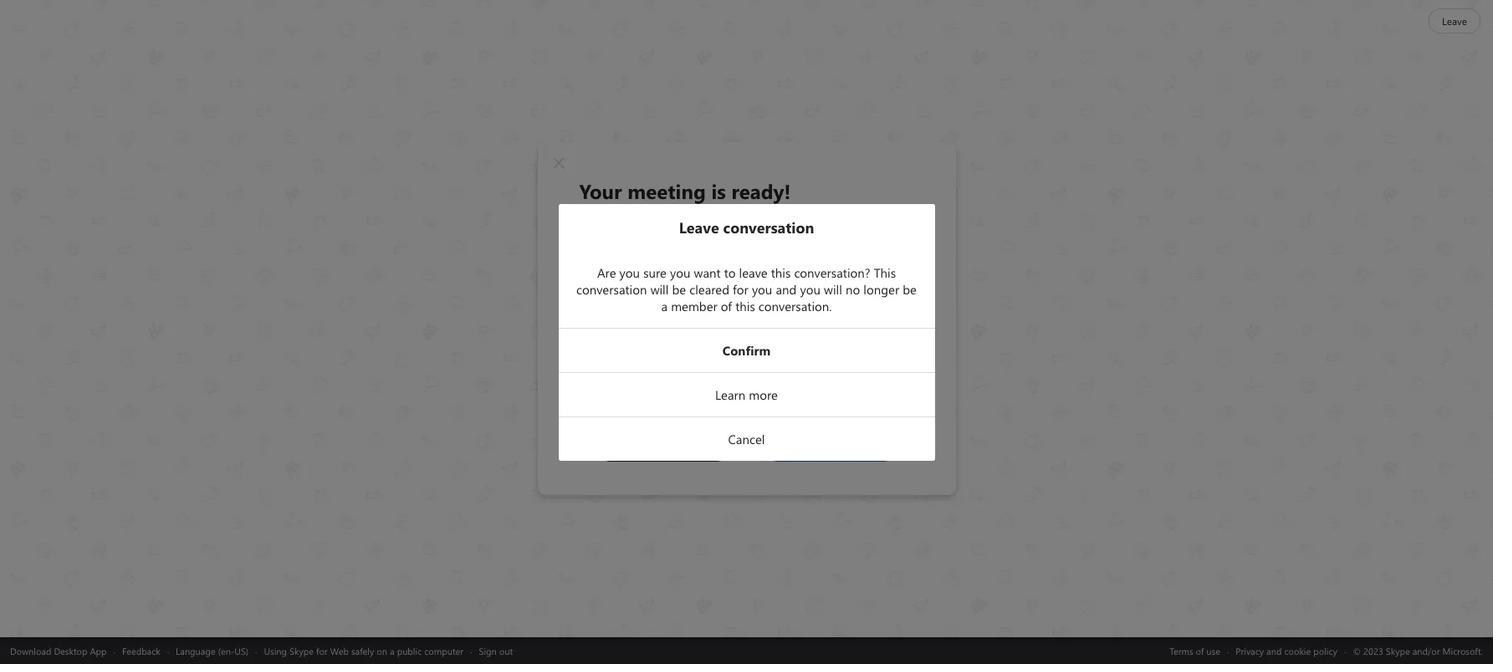 Task type: vqa. For each thing, say whether or not it's contained in the screenshot.
App on the bottom left of the page
yes



Task type: locate. For each thing, give the bounding box(es) containing it.
using skype for web safely on a public computer link
[[264, 644, 464, 657]]

terms of use
[[1170, 644, 1220, 657]]

computer
[[424, 644, 464, 657]]

policy
[[1313, 644, 1337, 657]]

skype
[[289, 644, 314, 657]]

language
[[176, 644, 215, 657]]

download
[[10, 644, 51, 657]]

privacy and cookie policy
[[1236, 644, 1337, 657]]

desktop
[[54, 644, 87, 657]]

(en-
[[218, 644, 235, 657]]

app
[[90, 644, 107, 657]]

sign
[[479, 644, 497, 657]]

sign out
[[479, 644, 513, 657]]

language (en-us) link
[[176, 644, 248, 657]]

feedback
[[122, 644, 160, 657]]

terms
[[1170, 644, 1193, 657]]



Task type: describe. For each thing, give the bounding box(es) containing it.
on
[[377, 644, 387, 657]]

for
[[316, 644, 328, 657]]

a
[[390, 644, 395, 657]]

privacy and cookie policy link
[[1236, 644, 1337, 657]]

Type a meeting name (optional) text field
[[625, 256, 879, 275]]

safely
[[351, 644, 374, 657]]

of
[[1196, 644, 1204, 657]]

web
[[330, 644, 349, 657]]

cookie
[[1284, 644, 1311, 657]]

and
[[1266, 644, 1282, 657]]

terms of use link
[[1170, 644, 1220, 657]]

feedback link
[[122, 644, 160, 657]]

out
[[499, 644, 513, 657]]

sign out link
[[479, 644, 513, 657]]

use
[[1206, 644, 1220, 657]]

using skype for web safely on a public computer
[[264, 644, 464, 657]]

us)
[[234, 644, 248, 657]]

download desktop app link
[[10, 644, 107, 657]]

download desktop app
[[10, 644, 107, 657]]

language (en-us)
[[176, 644, 248, 657]]

public
[[397, 644, 422, 657]]

using
[[264, 644, 287, 657]]

privacy
[[1236, 644, 1264, 657]]



